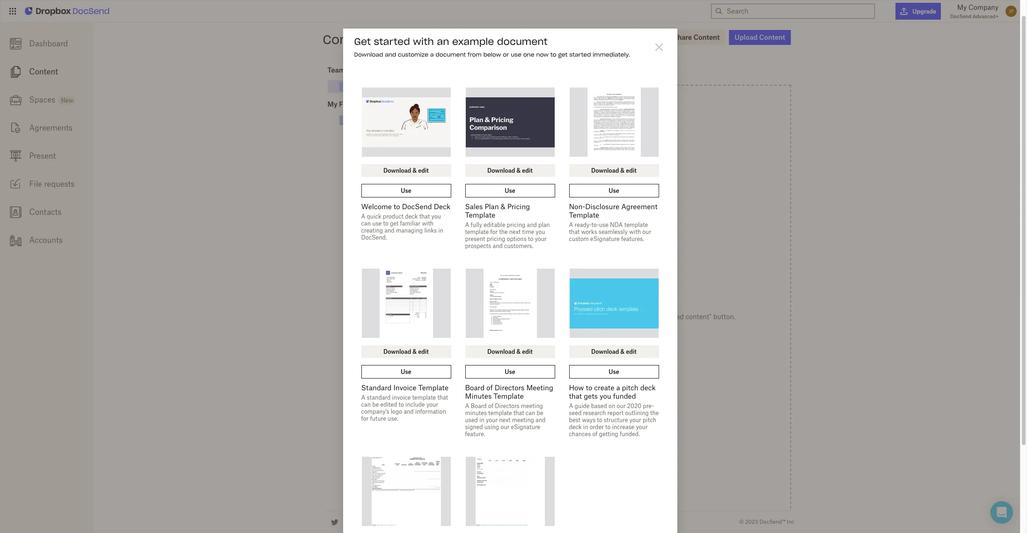 Task type: locate. For each thing, give the bounding box(es) containing it.
0 vertical spatial esignature
[[591, 236, 620, 243]]

my inside tree
[[328, 100, 338, 108]]

your inside board of directors meeting minutes template a board of directors meeting minutes template that can be used in your next meeting and signed using our esignature feature.
[[486, 417, 498, 424]]

1 horizontal spatial my
[[352, 82, 362, 90]]

use left nda
[[599, 222, 609, 229]]

0 vertical spatial next
[[509, 229, 521, 236]]

custom
[[569, 236, 589, 243]]

and right logo
[[404, 408, 414, 415]]

sidebar present image
[[10, 150, 21, 162]]

& for welcome to docsend deck
[[413, 167, 417, 174]]

1 horizontal spatial company
[[969, 3, 999, 11]]

advanced+
[[973, 14, 999, 19]]

a inside "standard invoice template a standard invoice template that can be edited to include your company's logo and information for future use."
[[361, 394, 365, 401]]

present link
[[0, 142, 94, 170]]

for
[[490, 229, 498, 236], [361, 415, 369, 422]]

download & edit for template
[[384, 348, 429, 355]]

template inside "standard invoice template a standard invoice template that can be edited to include your company's logo and information for future use."
[[412, 394, 436, 401]]

0 vertical spatial board
[[465, 384, 485, 392]]

from
[[468, 51, 482, 58]]

a up used
[[465, 403, 469, 410]]

1 horizontal spatial in
[[480, 417, 485, 424]]

use right the or
[[511, 51, 522, 58]]

an
[[437, 36, 449, 47]]

to inside "standard invoice template a standard invoice template that can be edited to include your company's logo and information for future use."
[[399, 401, 404, 408]]

download for welcome to docsend deck
[[384, 167, 411, 174]]

in inside board of directors meeting minutes template a board of directors meeting minutes template that can be used in your next meeting and signed using our esignature feature.
[[480, 417, 485, 424]]

be down meeting
[[537, 410, 544, 417]]

with inside get started with an example document download and customize a document from below or use one now to get started immediately.
[[413, 36, 434, 47]]

standard
[[361, 384, 392, 392]]

0 horizontal spatial docsend
[[402, 202, 432, 211]]

1 horizontal spatial our
[[617, 403, 626, 410]]

2020
[[627, 403, 642, 410]]

folders for my folders
[[339, 100, 363, 108]]

for left future
[[361, 415, 369, 422]]

deck
[[434, 202, 451, 211]]

download for how to create a pitch deck that gets you funded
[[592, 348, 619, 355]]

0 horizontal spatial a
[[430, 51, 434, 58]]

board down 'minutes'
[[471, 403, 487, 410]]

0 vertical spatial our
[[643, 229, 651, 236]]

1 horizontal spatial get
[[558, 51, 568, 58]]

2 horizontal spatial you
[[600, 392, 611, 400]]

a inside welcome to docsend deck a quick product deck that you can use to get familiar with creating and managing links in docsend.
[[361, 213, 365, 220]]

download & edit link up disclosure
[[569, 164, 659, 177]]

to right edited
[[399, 401, 404, 408]]

download & edit up create
[[592, 348, 637, 355]]

create
[[594, 384, 615, 392]]

company's
[[361, 408, 389, 415]]

pitch down pre-
[[643, 417, 657, 424]]

template inside non-disclosure agreement template a ready-to-use nda template that works seamlessly with our custom esignature features.
[[625, 222, 648, 229]]

2 horizontal spatial our
[[643, 229, 651, 236]]

template up using
[[488, 410, 512, 417]]

1 vertical spatial next
[[499, 417, 511, 424]]

1 horizontal spatial esignature
[[591, 236, 620, 243]]

your inside sales plan & pricing template a fully editable pricing and plan template for the next time you present pricing options to your prospects and customers.
[[535, 236, 547, 243]]

2 vertical spatial deck
[[569, 424, 582, 431]]

1 horizontal spatial be
[[537, 410, 544, 417]]

1 vertical spatial can
[[361, 401, 371, 408]]

the right the outlining
[[651, 410, 659, 417]]

template up the information
[[412, 394, 436, 401]]

for right fully
[[490, 229, 498, 236]]

0 vertical spatial with
[[413, 36, 434, 47]]

our right using
[[501, 424, 510, 431]]

tree
[[328, 114, 462, 127]]

2 vertical spatial with
[[629, 229, 641, 236]]

company inside my company docsend advanced+
[[969, 3, 999, 11]]

sidebar dashboard image
[[10, 38, 21, 50]]

& for how to create a pitch deck that gets you funded
[[621, 348, 625, 355]]

to up product
[[394, 202, 400, 211]]

can up future
[[361, 401, 371, 408]]

get
[[558, 51, 568, 58], [390, 220, 399, 227]]

be inside "standard invoice template a standard invoice template that can be edited to include your company's logo and information for future use."
[[372, 401, 379, 408]]

minutes
[[465, 410, 487, 417]]

pricing down editable
[[487, 236, 505, 243]]

to right now
[[551, 51, 557, 58]]

started left immediately.
[[570, 51, 591, 58]]

download & edit link for directors
[[465, 346, 555, 358]]

the up 'customers.'
[[499, 229, 508, 236]]

with right nda
[[629, 229, 641, 236]]

you
[[432, 213, 441, 220], [536, 229, 545, 236], [600, 392, 611, 400]]

works
[[581, 229, 597, 236]]

of left 'getting'
[[593, 431, 598, 438]]

content inside 'share content' button
[[694, 33, 720, 41]]

be left edited
[[372, 401, 379, 408]]

0 horizontal spatial be
[[372, 401, 379, 408]]

download & edit link for agreement
[[569, 164, 659, 177]]

download & edit
[[384, 167, 429, 174], [488, 167, 533, 174], [592, 167, 637, 174], [384, 348, 429, 355], [488, 348, 533, 355], [592, 348, 637, 355]]

edit for &
[[522, 167, 533, 174]]

to right options
[[528, 236, 534, 243]]

esignature right using
[[511, 424, 540, 431]]

document
[[497, 36, 548, 47], [436, 51, 466, 58]]

0 vertical spatial pricing
[[507, 222, 526, 229]]

a
[[430, 51, 434, 58], [616, 384, 620, 392]]

1 vertical spatial folders
[[339, 100, 363, 108]]

content inside upload content button
[[759, 33, 786, 41]]

0 horizontal spatial our
[[501, 424, 510, 431]]

content up the my folders tree
[[396, 82, 421, 90]]

meeting down meeting
[[521, 403, 543, 410]]

sidebar accounts image
[[10, 235, 21, 246]]

0 vertical spatial the
[[499, 229, 508, 236]]

0 horizontal spatial the
[[499, 229, 508, 236]]

download for board of directors meeting minutes template
[[488, 348, 515, 355]]

that inside welcome to docsend deck a quick product deck that you can use to get familiar with creating and managing links in docsend.
[[419, 213, 430, 220]]

2 vertical spatial you
[[600, 392, 611, 400]]

esignature inside non-disclosure agreement template a ready-to-use nda template that works seamlessly with our custom esignature features.
[[591, 236, 620, 243]]

esignature
[[591, 236, 620, 243], [511, 424, 540, 431]]

0 vertical spatial for
[[490, 229, 498, 236]]

present
[[465, 236, 485, 243]]

with inside non-disclosure agreement template a ready-to-use nda template that works seamlessly with our custom esignature features.
[[629, 229, 641, 236]]

of up minutes
[[487, 384, 493, 392]]

and left customize
[[385, 51, 396, 58]]

1 vertical spatial docsend
[[402, 202, 432, 211]]

you down deck
[[432, 213, 441, 220]]

upgrade image
[[901, 7, 908, 15]]

in
[[439, 227, 444, 234], [480, 417, 485, 424], [583, 424, 588, 431]]

edit for agreement
[[626, 167, 637, 174]]

and inside welcome to docsend deck a quick product deck that you can use to get familiar with creating and managing links in docsend.
[[385, 227, 395, 234]]

contact
[[463, 519, 482, 526]]

my company content button
[[339, 81, 462, 92]]

2 vertical spatial our
[[501, 424, 510, 431]]

folders for team folders
[[347, 66, 371, 74]]

0 horizontal spatial use
[[372, 220, 382, 227]]

1 horizontal spatial you
[[536, 229, 545, 236]]

2 horizontal spatial use
[[599, 222, 609, 229]]

that inside non-disclosure agreement template a ready-to-use nda template that works seamlessly with our custom esignature features.
[[569, 229, 580, 236]]

docsend up familiar
[[402, 202, 432, 211]]

with right familiar
[[422, 220, 434, 227]]

1 vertical spatial a
[[616, 384, 620, 392]]

0 horizontal spatial started
[[374, 36, 410, 47]]

content inside my company content button
[[396, 82, 421, 90]]

your right time on the right of the page
[[535, 236, 547, 243]]

company up the my folders tree
[[364, 82, 394, 90]]

1 vertical spatial deck
[[641, 384, 656, 392]]

on
[[609, 403, 615, 410]]

that up the guide
[[569, 392, 582, 400]]

1 horizontal spatial pricing
[[507, 222, 526, 229]]

1 vertical spatial the
[[651, 410, 659, 417]]

a inside sales plan & pricing template a fully editable pricing and plan template for the next time you present pricing options to your prospects and customers.
[[465, 222, 469, 229]]

to
[[551, 51, 557, 58], [394, 202, 400, 211], [383, 220, 389, 227], [528, 236, 534, 243], [586, 384, 593, 392], [399, 401, 404, 408], [597, 417, 603, 424], [606, 424, 611, 431]]

1 vertical spatial for
[[361, 415, 369, 422]]

1 horizontal spatial pitch
[[643, 417, 657, 424]]

1 vertical spatial pitch
[[643, 417, 657, 424]]

board up minutes
[[465, 384, 485, 392]]

your right include
[[427, 401, 438, 408]]

plan
[[539, 222, 550, 229]]

0 vertical spatial started
[[374, 36, 410, 47]]

started up customize
[[374, 36, 410, 47]]

a left fully
[[465, 222, 469, 229]]

template inside "standard invoice template a standard invoice template that can be edited to include your company's logo and information for future use."
[[418, 384, 449, 392]]

edited
[[381, 401, 397, 408]]

folders up 'folder' icon at top left
[[347, 66, 371, 74]]

use inside non-disclosure agreement template a ready-to-use nda template that works seamlessly with our custom esignature features.
[[599, 222, 609, 229]]

download & edit up meeting
[[488, 348, 533, 355]]

edit for directors
[[522, 348, 533, 355]]

download & edit up invoice
[[384, 348, 429, 355]]

docsend left the advanced+
[[951, 14, 972, 19]]

download for standard invoice template
[[384, 348, 411, 355]]

0 horizontal spatial esignature
[[511, 424, 540, 431]]

2 horizontal spatial in
[[583, 424, 588, 431]]

use inside get started with an example document download and customize a document from below or use one now to get started immediately.
[[511, 51, 522, 58]]

0 vertical spatial you
[[432, 213, 441, 220]]

template up prospects
[[465, 229, 489, 236]]

0 horizontal spatial pitch
[[622, 384, 639, 392]]

that inside "standard invoice template a standard invoice template that can be edited to include your company's logo and information for future use."
[[438, 394, 448, 401]]

company for docsend
[[969, 3, 999, 11]]

our inside non-disclosure agreement template a ready-to-use nda template that works seamlessly with our custom esignature features.
[[643, 229, 651, 236]]

directors left meeting
[[495, 384, 525, 392]]

1 horizontal spatial use
[[511, 51, 522, 58]]

my inside button
[[352, 82, 362, 90]]

use.
[[388, 415, 399, 422]]

0 horizontal spatial my
[[328, 100, 338, 108]]

our inside how to create a pitch deck that gets you funded a guide based on our 2020 pre- seed research report outlining the best ways to structure your pitch deck in order to increase your chances of getting funded.
[[617, 403, 626, 410]]

to right quick on the top
[[383, 220, 389, 227]]

and inside get started with an example document download and customize a document from below or use one now to get started immediately.
[[385, 51, 396, 58]]

deck up managing
[[405, 213, 418, 220]]

template inside non-disclosure agreement template a ready-to-use nda template that works seamlessly with our custom esignature features.
[[569, 211, 600, 219]]

0 horizontal spatial for
[[361, 415, 369, 422]]

edit for create
[[626, 348, 637, 355]]

can inside board of directors meeting minutes template a board of directors meeting minutes template that can be used in your next meeting and signed using our esignature feature.
[[526, 410, 535, 417]]

a right create
[[616, 384, 620, 392]]

started
[[374, 36, 410, 47], [570, 51, 591, 58]]

1 vertical spatial our
[[617, 403, 626, 410]]

2 horizontal spatial my
[[958, 3, 967, 11]]

download & edit link up meeting
[[465, 346, 555, 358]]

&
[[413, 167, 417, 174], [517, 167, 521, 174], [621, 167, 625, 174], [501, 202, 506, 211], [413, 348, 417, 355], [517, 348, 521, 355], [621, 348, 625, 355], [407, 519, 410, 526]]

None submit
[[361, 184, 451, 198], [465, 184, 555, 198], [569, 184, 659, 198], [361, 365, 451, 379], [465, 365, 555, 379], [569, 365, 659, 379], [361, 184, 451, 198], [465, 184, 555, 198], [569, 184, 659, 198], [361, 365, 451, 379], [465, 365, 555, 379], [569, 365, 659, 379]]

1 vertical spatial be
[[537, 410, 544, 417]]

docsend inside my company docsend advanced+
[[951, 14, 972, 19]]

with
[[413, 36, 434, 47], [422, 220, 434, 227], [629, 229, 641, 236]]

next
[[509, 229, 521, 236], [499, 417, 511, 424]]

our for funded
[[617, 403, 626, 410]]

edit for docsend
[[418, 167, 429, 174]]

0 horizontal spatial in
[[439, 227, 444, 234]]

1 vertical spatial company
[[364, 82, 394, 90]]

template up features.
[[625, 222, 648, 229]]

that up the information
[[438, 394, 448, 401]]

1 vertical spatial pricing
[[487, 236, 505, 243]]

close thin image
[[652, 40, 666, 54]]

2 vertical spatial my
[[328, 100, 338, 108]]

pricing up options
[[507, 222, 526, 229]]

1 horizontal spatial started
[[570, 51, 591, 58]]

pitch
[[622, 384, 639, 392], [643, 417, 657, 424]]

content right upload
[[759, 33, 786, 41]]

1 vertical spatial directors
[[495, 403, 520, 410]]

download & edit link up invoice
[[361, 346, 451, 358]]

next right using
[[499, 417, 511, 424]]

use inside welcome to docsend deck a quick product deck that you can use to get familiar with creating and managing links in docsend.
[[372, 220, 382, 227]]

the
[[499, 229, 508, 236], [651, 410, 659, 417]]

your right signed
[[486, 417, 498, 424]]

and down meeting
[[536, 417, 546, 424]]

the inside sales plan & pricing template a fully editable pricing and plan template for the next time you present pricing options to your prospects and customers.
[[499, 229, 508, 236]]

sidebar documents image
[[10, 66, 21, 78]]

get started with an example document download and customize a document from below or use one now to get started immediately.
[[354, 36, 630, 58]]

can inside welcome to docsend deck a quick product deck that you can use to get familiar with creating and managing links in docsend.
[[361, 220, 371, 227]]

0 vertical spatial be
[[372, 401, 379, 408]]

company inside my company content button
[[364, 82, 394, 90]]

features.
[[621, 236, 645, 243]]

template right 'minutes'
[[494, 392, 524, 400]]

my folders tree
[[328, 99, 462, 127]]

seamlessly
[[599, 229, 628, 236]]

docsend for company
[[951, 14, 972, 19]]

company up the advanced+
[[969, 3, 999, 11]]

template inside sales plan & pricing template a fully editable pricing and plan template for the next time you present pricing options to your prospects and customers.
[[465, 211, 496, 219]]

download & edit link
[[361, 164, 451, 177], [465, 164, 555, 177], [569, 164, 659, 177], [361, 346, 451, 358], [465, 346, 555, 358], [569, 346, 659, 358]]

template up "ready-"
[[569, 211, 600, 219]]

0 horizontal spatial get
[[390, 220, 399, 227]]

0 vertical spatial my
[[958, 3, 967, 11]]

and left plan at top right
[[527, 222, 537, 229]]

1 horizontal spatial the
[[651, 410, 659, 417]]

download & edit link for &
[[465, 164, 555, 177]]

download & edit for &
[[488, 167, 533, 174]]

a left "ready-"
[[569, 222, 573, 229]]

your down 2020 on the bottom right of the page
[[630, 417, 641, 424]]

0 vertical spatial get
[[558, 51, 568, 58]]

1 vertical spatial meeting
[[512, 417, 534, 424]]

folders down 'folder' icon at top left
[[339, 100, 363, 108]]

inc
[[787, 519, 795, 526]]

welcome to docsend deck a quick product deck that you can use to get familiar with creating and managing links in docsend.
[[361, 202, 451, 241]]

and down product
[[385, 227, 395, 234]]

docsend inside welcome to docsend deck a quick product deck that you can use to get familiar with creating and managing links in docsend.
[[402, 202, 432, 211]]

content right sidebar documents icon
[[29, 67, 58, 76]]

new
[[61, 97, 73, 104]]

of down 'minutes'
[[488, 403, 494, 410]]

download & edit link up create
[[569, 346, 659, 358]]

you inside sales plan & pricing template a fully editable pricing and plan template for the next time you present pricing options to your prospects and customers.
[[536, 229, 545, 236]]

deck down the seed
[[569, 424, 582, 431]]

a left quick on the top
[[361, 213, 365, 220]]

template up the information
[[418, 384, 449, 392]]

my right "upgrade"
[[958, 3, 967, 11]]

download & edit up disclosure
[[592, 167, 637, 174]]

accounts
[[29, 236, 63, 245]]

in right used
[[480, 417, 485, 424]]

1 horizontal spatial for
[[490, 229, 498, 236]]

0 vertical spatial a
[[430, 51, 434, 58]]

1 vertical spatial my
[[352, 82, 362, 90]]

deck
[[405, 213, 418, 220], [641, 384, 656, 392], [569, 424, 582, 431]]

present
[[29, 151, 56, 161]]

in right links
[[439, 227, 444, 234]]

1 vertical spatial you
[[536, 229, 545, 236]]

my for my folders
[[328, 100, 338, 108]]

minutes
[[465, 392, 492, 400]]

1 vertical spatial with
[[422, 220, 434, 227]]

invoice
[[392, 394, 411, 401]]

plan
[[485, 202, 499, 211]]

our
[[643, 229, 651, 236], [617, 403, 626, 410], [501, 424, 510, 431]]

nda
[[610, 222, 623, 229]]

folder image
[[339, 81, 350, 92]]

next left time on the right of the page
[[509, 229, 521, 236]]

download & edit for directors
[[488, 348, 533, 355]]

next inside board of directors meeting minutes template a board of directors meeting minutes template that can be used in your next meeting and signed using our esignature feature.
[[499, 417, 511, 424]]

our down the agreement
[[643, 229, 651, 236]]

upgrade button
[[896, 3, 941, 20]]

1 vertical spatial esignature
[[511, 424, 540, 431]]

upload
[[735, 33, 758, 41]]

download & edit up welcome
[[384, 167, 429, 174]]

download & edit up pricing
[[488, 167, 533, 174]]

©
[[739, 519, 744, 526]]

agreement
[[622, 202, 658, 211]]

be
[[372, 401, 379, 408], [537, 410, 544, 417]]

1 horizontal spatial document
[[497, 36, 548, 47]]

0 horizontal spatial document
[[436, 51, 466, 58]]

1 horizontal spatial a
[[616, 384, 620, 392]]

can down meeting
[[526, 410, 535, 417]]

company
[[969, 3, 999, 11], [364, 82, 394, 90]]

familiar
[[400, 220, 421, 227]]

of inside how to create a pitch deck that gets you funded a guide based on our 2020 pre- seed research report outlining the best ways to structure your pitch deck in order to increase your chances of getting funded.
[[593, 431, 598, 438]]

in inside welcome to docsend deck a quick product deck that you can use to get familiar with creating and managing links in docsend.
[[439, 227, 444, 234]]

0 vertical spatial can
[[361, 220, 371, 227]]

to right how on the bottom right
[[586, 384, 593, 392]]

1 horizontal spatial docsend
[[951, 14, 972, 19]]

contacts link
[[0, 198, 94, 226]]

1 vertical spatial get
[[390, 220, 399, 227]]

content right share
[[694, 33, 720, 41]]

get right now
[[558, 51, 568, 58]]

0 horizontal spatial company
[[364, 82, 394, 90]]

legal
[[366, 519, 380, 526]]

a inside get started with an example document download and customize a document from below or use one now to get started immediately.
[[430, 51, 434, 58]]

0 vertical spatial meeting
[[521, 403, 543, 410]]

ccpa
[[412, 519, 427, 526]]

0 horizontal spatial deck
[[405, 213, 418, 220]]

my down team at top
[[328, 100, 338, 108]]

2 vertical spatial of
[[593, 431, 598, 438]]

that inside board of directors meeting minutes template a board of directors meeting minutes template that can be used in your next meeting and signed using our esignature feature.
[[514, 410, 524, 417]]

a right customize
[[430, 51, 434, 58]]

file requests
[[29, 179, 75, 189]]

creating
[[361, 227, 383, 234]]

0 vertical spatial company
[[969, 3, 999, 11]]

& inside sales plan & pricing template a fully editable pricing and plan template for the next time you present pricing options to your prospects and customers.
[[501, 202, 506, 211]]

you up based
[[600, 392, 611, 400]]

folders inside the my folders tree
[[339, 100, 363, 108]]

that left works on the right top of the page
[[569, 229, 580, 236]]

& for standard invoice template
[[413, 348, 417, 355]]

agreements
[[29, 123, 73, 133]]

get
[[354, 36, 371, 47]]

of
[[487, 384, 493, 392], [488, 403, 494, 410], [593, 431, 598, 438]]

a left the guide
[[569, 403, 573, 410]]

0 vertical spatial folders
[[347, 66, 371, 74]]

you right time on the right of the page
[[536, 229, 545, 236]]

download & edit link up welcome
[[361, 164, 451, 177]]

folders inside team folders tree
[[347, 66, 371, 74]]

download & edit link up pricing
[[465, 164, 555, 177]]

my inside my company docsend advanced+
[[958, 3, 967, 11]]

template inside board of directors meeting minutes template a board of directors meeting minutes template that can be used in your next meeting and signed using our esignature feature.
[[488, 410, 512, 417]]

document down an
[[436, 51, 466, 58]]

customize
[[398, 51, 429, 58]]

that right minutes
[[514, 410, 524, 417]]

0 vertical spatial deck
[[405, 213, 418, 220]]

0 horizontal spatial you
[[432, 213, 441, 220]]

my
[[958, 3, 967, 11], [352, 82, 362, 90], [328, 100, 338, 108]]

to right the ways
[[597, 417, 603, 424]]

0 vertical spatial docsend
[[951, 14, 972, 19]]

2 vertical spatial can
[[526, 410, 535, 417]]



Task type: vqa. For each thing, say whether or not it's contained in the screenshot.
Tell
no



Task type: describe. For each thing, give the bounding box(es) containing it.
1 vertical spatial board
[[471, 403, 487, 410]]

fully
[[471, 222, 482, 229]]

contact us
[[463, 519, 490, 526]]

a inside how to create a pitch deck that gets you funded a guide based on our 2020 pre- seed research report outlining the best ways to structure your pitch deck in order to increase your chances of getting funded.
[[569, 403, 573, 410]]

0 vertical spatial directors
[[495, 384, 525, 392]]

welcome
[[361, 202, 392, 211]]

logo
[[391, 408, 402, 415]]

template inside sales plan & pricing template a fully editable pricing and plan template for the next time you present pricing options to your prospects and customers.
[[465, 229, 489, 236]]

seed
[[569, 410, 582, 417]]

accounts link
[[0, 226, 94, 254]]

template inside board of directors meeting minutes template a board of directors meeting minutes template that can be used in your next meeting and signed using our esignature feature.
[[494, 392, 524, 400]]

you inside how to create a pitch deck that gets you funded a guide based on our 2020 pre- seed research report outlining the best ways to structure your pitch deck in order to increase your chances of getting funded.
[[600, 392, 611, 400]]

a inside how to create a pitch deck that gets you funded a guide based on our 2020 pre- seed research report outlining the best ways to structure your pitch deck in order to increase your chances of getting funded.
[[616, 384, 620, 392]]

esignature inside board of directors meeting minutes template a board of directors meeting minutes template that can be used in your next meeting and signed using our esignature feature.
[[511, 424, 540, 431]]

information
[[415, 408, 446, 415]]

funded.
[[620, 431, 640, 438]]

0 vertical spatial of
[[487, 384, 493, 392]]

1 vertical spatial document
[[436, 51, 466, 58]]

upload content
[[735, 33, 786, 41]]

download & edit link for create
[[569, 346, 659, 358]]

non-
[[569, 202, 585, 211]]

spaces
[[29, 95, 55, 104]]

and right prospects
[[493, 243, 503, 250]]

my company content
[[352, 82, 421, 90]]

structure
[[604, 417, 628, 424]]

agreements link
[[0, 114, 94, 142]]

team
[[328, 66, 345, 74]]

with inside welcome to docsend deck a quick product deck that you can use to get familiar with creating and managing links in docsend.
[[422, 220, 434, 227]]

sidebar ndas image
[[10, 122, 21, 134]]

prospects
[[465, 243, 491, 250]]

for inside sales plan & pricing template a fully editable pricing and plan template for the next time you present pricing options to your prospects and customers.
[[490, 229, 498, 236]]

contacts
[[29, 207, 62, 217]]

download inside get started with an example document download and customize a document from below or use one now to get started immediately.
[[354, 51, 383, 58]]

my company docsend advanced+
[[951, 3, 999, 19]]

our for template
[[643, 229, 651, 236]]

ready-
[[575, 222, 592, 229]]

us
[[484, 519, 490, 526]]

funded
[[613, 392, 636, 400]]

dashboard link
[[0, 30, 94, 58]]

one
[[523, 51, 535, 58]]

0 vertical spatial document
[[497, 36, 548, 47]]

options
[[507, 236, 527, 243]]

cookies & ccpa preferences link
[[386, 519, 457, 526]]

below
[[484, 51, 501, 58]]

my folders
[[328, 100, 363, 108]]

content inside content link
[[29, 67, 58, 76]]

how
[[569, 384, 584, 392]]

a inside non-disclosure agreement template a ready-to-use nda template that works seamlessly with our custom esignature features.
[[569, 222, 573, 229]]

standard
[[367, 394, 391, 401]]

share content button
[[668, 30, 726, 45]]

non-disclosure agreement template a ready-to-use nda template that works seamlessly with our custom esignature features.
[[569, 202, 658, 243]]

sales plan & pricing template a fully editable pricing and plan template for the next time you present pricing options to your prospects and customers.
[[465, 202, 550, 250]]

0 horizontal spatial pricing
[[487, 236, 505, 243]]

get inside get started with an example document download and customize a document from below or use one now to get started immediately.
[[558, 51, 568, 58]]

sales
[[465, 202, 483, 211]]

editable
[[484, 222, 505, 229]]

company for content
[[364, 82, 394, 90]]

share content
[[673, 33, 720, 41]]

get inside welcome to docsend deck a quick product deck that you can use to get familiar with creating and managing links in docsend.
[[390, 220, 399, 227]]

guide
[[575, 403, 590, 410]]

chances
[[569, 431, 591, 438]]

time
[[522, 229, 534, 236]]

your inside "standard invoice template a standard invoice template that can be edited to include your company's logo and information for future use."
[[427, 401, 438, 408]]

can inside "standard invoice template a standard invoice template that can be edited to include your company's logo and information for future use."
[[361, 401, 371, 408]]

upload content button
[[729, 30, 791, 45]]

that inside how to create a pitch deck that gets you funded a guide based on our 2020 pre- seed research report outlining the best ways to structure your pitch deck in order to increase your chances of getting funded.
[[569, 392, 582, 400]]

docsend™
[[760, 519, 786, 526]]

future
[[370, 415, 386, 422]]

now
[[536, 51, 549, 58]]

cookies
[[386, 519, 405, 526]]

a inside board of directors meeting minutes template a board of directors meeting minutes template that can be used in your next meeting and signed using our esignature feature.
[[465, 403, 469, 410]]

the inside how to create a pitch deck that gets you funded a guide based on our 2020 pre- seed research report outlining the best ways to structure your pitch deck in order to increase your chances of getting funded.
[[651, 410, 659, 417]]

ways
[[582, 417, 596, 424]]

1 vertical spatial started
[[570, 51, 591, 58]]

you inside welcome to docsend deck a quick product deck that you can use to get familiar with creating and managing links in docsend.
[[432, 213, 441, 220]]

requests
[[44, 179, 75, 189]]

2 horizontal spatial deck
[[641, 384, 656, 392]]

used
[[465, 417, 478, 424]]

and inside board of directors meeting minutes template a board of directors meeting minutes template that can be used in your next meeting and signed using our esignature feature.
[[536, 417, 546, 424]]

signed
[[465, 424, 483, 431]]

1 vertical spatial of
[[488, 403, 494, 410]]

docsend.
[[361, 234, 387, 241]]

& for board of directors meeting minutes template
[[517, 348, 521, 355]]

content up team folders
[[323, 32, 373, 47]]

& for non-disclosure agreement template
[[621, 167, 625, 174]]

share
[[673, 33, 692, 41]]

team folders
[[328, 66, 371, 74]]

for inside "standard invoice template a standard invoice template that can be edited to include your company's logo and information for future use."
[[361, 415, 369, 422]]

order
[[590, 424, 604, 431]]

& for sales plan & pricing template
[[517, 167, 521, 174]]

pre-
[[643, 403, 654, 410]]

to inside sales plan & pricing template a fully editable pricing and plan template for the next time you present pricing options to your prospects and customers.
[[528, 236, 534, 243]]

0 vertical spatial pitch
[[622, 384, 639, 392]]

preferences
[[428, 519, 457, 526]]

customers.
[[504, 243, 534, 250]]

report
[[608, 410, 624, 417]]

sidebar spaces image
[[10, 94, 21, 106]]

managing
[[396, 227, 423, 234]]

file requests link
[[0, 170, 94, 198]]

product
[[383, 213, 404, 220]]

our inside board of directors meeting minutes template a board of directors meeting minutes template that can be used in your next meeting and signed using our esignature feature.
[[501, 424, 510, 431]]

download & edit for docsend
[[384, 167, 429, 174]]

board of directors meeting minutes template a board of directors meeting minutes template that can be used in your next meeting and signed using our esignature feature.
[[465, 384, 554, 438]]

download & edit link for template
[[361, 346, 451, 358]]

download & edit for create
[[592, 348, 637, 355]]

increase
[[612, 424, 635, 431]]

my company content tree item
[[328, 80, 462, 93]]

research
[[583, 410, 606, 417]]

docsend for to
[[402, 202, 432, 211]]

how to create a pitch deck that gets you funded a guide based on our 2020 pre- seed research report outlining the best ways to structure your pitch deck in order to increase your chances of getting funded.
[[569, 384, 659, 438]]

quick
[[367, 213, 381, 220]]

using
[[485, 424, 499, 431]]

in inside how to create a pitch deck that gets you funded a guide based on our 2020 pre- seed research report outlining the best ways to structure your pitch deck in order to increase your chances of getting funded.
[[583, 424, 588, 431]]

© 2023 docsend™ inc
[[739, 519, 795, 526]]

my for my company content
[[352, 82, 362, 90]]

feature.
[[465, 431, 485, 438]]

next inside sales plan & pricing template a fully editable pricing and plan template for the next time you present pricing options to your prospects and customers.
[[509, 229, 521, 236]]

edit for template
[[418, 348, 429, 355]]

to right order
[[606, 424, 611, 431]]

invoice
[[394, 384, 417, 392]]

2023
[[745, 519, 758, 526]]

1 horizontal spatial deck
[[569, 424, 582, 431]]

new folder. clicking this button will open the add folder dialog image
[[651, 32, 662, 43]]

your down the outlining
[[636, 424, 648, 431]]

download for sales plan & pricing template
[[488, 167, 515, 174]]

include
[[406, 401, 425, 408]]

be inside board of directors meeting minutes template a board of directors meeting minutes template that can be used in your next meeting and signed using our esignature feature.
[[537, 410, 544, 417]]

team folders tree
[[328, 65, 462, 93]]

sidebar contacts image
[[10, 206, 21, 218]]

my for my company docsend advanced+
[[958, 3, 967, 11]]

upgrade
[[913, 8, 937, 15]]

to inside get started with an example document download and customize a document from below or use one now to get started immediately.
[[551, 51, 557, 58]]

immediately.
[[593, 51, 630, 58]]

meeting
[[527, 384, 554, 392]]

legal link
[[366, 519, 380, 526]]

and inside "standard invoice template a standard invoice template that can be edited to include your company's logo and information for future use."
[[404, 408, 414, 415]]

gets
[[584, 392, 598, 400]]

disclosure
[[585, 202, 620, 211]]

download & edit for agreement
[[592, 167, 637, 174]]

download for non-disclosure agreement template
[[592, 167, 619, 174]]

receive image
[[10, 178, 21, 190]]

download & edit link for docsend
[[361, 164, 451, 177]]

deck inside welcome to docsend deck a quick product deck that you can use to get familiar with creating and managing links in docsend.
[[405, 213, 418, 220]]

outlining
[[625, 410, 649, 417]]



